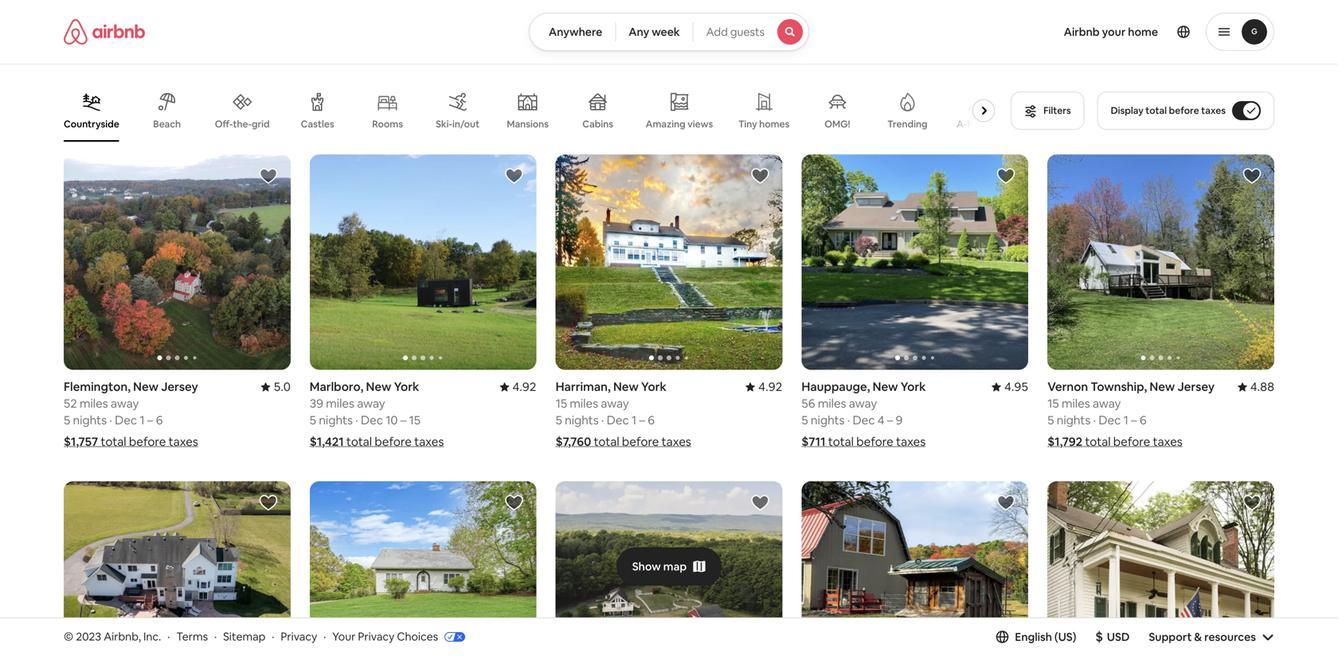 Task type: locate. For each thing, give the bounding box(es) containing it.
1 horizontal spatial 4.92
[[759, 379, 783, 395]]

miles inside harriman, new york 15 miles away 5 nights · dec 1 – 6 $7,760 total before taxes
[[570, 396, 598, 412]]

2 dec from the left
[[361, 413, 383, 428]]

5 nights from the left
[[1057, 413, 1091, 428]]

5 inside marlboro, new york 39 miles away 5 nights · dec 10 – 15 $1,421 total before taxes
[[310, 413, 316, 428]]

sitemap link
[[223, 630, 266, 644]]

add to wishlist: marlboro, new york image
[[505, 167, 524, 186]]

your privacy choices link
[[332, 630, 465, 645]]

add guests
[[706, 25, 765, 39]]

1 5 from the left
[[64, 413, 70, 428]]

3 new from the left
[[873, 379, 898, 395]]

nights for $1,421
[[319, 413, 353, 428]]

new for 56 miles away
[[873, 379, 898, 395]]

– inside 'vernon township, new jersey 15 miles away 5 nights · dec 1 – 6 $1,792 total before taxes'
[[1131, 413, 1137, 428]]

0 horizontal spatial york
[[394, 379, 419, 395]]

total inside "hauppauge, new york 56 miles away 5 nights · dec 4 – 9 $711 total before taxes"
[[828, 434, 854, 450]]

dec down harriman,
[[607, 413, 629, 428]]

privacy
[[281, 630, 317, 644], [358, 630, 395, 644]]

dec left 10
[[361, 413, 383, 428]]

1 privacy from the left
[[281, 630, 317, 644]]

· right inc. at the left
[[167, 630, 170, 644]]

None search field
[[529, 13, 810, 51]]

omg!
[[825, 118, 851, 130]]

5 – from the left
[[1131, 413, 1137, 428]]

york for hauppauge, new york
[[901, 379, 926, 395]]

nights up $1,757
[[73, 413, 107, 428]]

1 6 from the left
[[156, 413, 163, 428]]

resources
[[1205, 630, 1256, 644]]

new inside marlboro, new york 39 miles away 5 nights · dec 10 – 15 $1,421 total before taxes
[[366, 379, 392, 395]]

6 inside harriman, new york 15 miles away 5 nights · dec 1 – 6 $7,760 total before taxes
[[648, 413, 655, 428]]

before inside flemington, new jersey 52 miles away 5 nights · dec 1 – 6 $1,757 total before taxes
[[129, 434, 166, 450]]

0 horizontal spatial 4.92
[[513, 379, 537, 395]]

6
[[156, 413, 163, 428], [648, 413, 655, 428], [1140, 413, 1147, 428]]

4 miles from the left
[[570, 396, 598, 412]]

before down 4
[[857, 434, 894, 450]]

1 away from the left
[[111, 396, 139, 412]]

total right the $1,421
[[347, 434, 372, 450]]

· left 10
[[355, 413, 358, 428]]

2 horizontal spatial 6
[[1140, 413, 1147, 428]]

nights inside "hauppauge, new york 56 miles away 5 nights · dec 4 – 9 $711 total before taxes"
[[811, 413, 845, 428]]

away down flemington,
[[111, 396, 139, 412]]

5 away from the left
[[1093, 396, 1121, 412]]

york up "9"
[[901, 379, 926, 395]]

nights inside marlboro, new york 39 miles away 5 nights · dec 10 – 15 $1,421 total before taxes
[[319, 413, 353, 428]]

your
[[332, 630, 356, 644]]

total right $7,760
[[594, 434, 620, 450]]

the-
[[233, 118, 252, 130]]

15
[[556, 396, 567, 412], [1048, 396, 1059, 412], [409, 413, 421, 428]]

5 up $1,792
[[1048, 413, 1054, 428]]

4.92 left harriman,
[[513, 379, 537, 395]]

total right the display
[[1146, 104, 1167, 117]]

amazing
[[646, 118, 686, 130]]

miles down harriman,
[[570, 396, 598, 412]]

miles inside "hauppauge, new york 56 miles away 5 nights · dec 4 – 9 $711 total before taxes"
[[818, 396, 847, 412]]

– inside harriman, new york 15 miles away 5 nights · dec 1 – 6 $7,760 total before taxes
[[639, 413, 645, 428]]

©
[[64, 630, 73, 644]]

3 – from the left
[[887, 413, 893, 428]]

countryside
[[64, 118, 119, 130]]

nights up $1,792
[[1057, 413, 1091, 428]]

before
[[1169, 104, 1200, 117], [129, 434, 166, 450], [375, 434, 412, 450], [857, 434, 894, 450], [622, 434, 659, 450], [1114, 434, 1151, 450]]

1 horizontal spatial 15
[[556, 396, 567, 412]]

15 down harriman,
[[556, 396, 567, 412]]

4.92 for harriman, new york 15 miles away 5 nights · dec 1 – 6 $7,760 total before taxes
[[759, 379, 783, 395]]

dec inside harriman, new york 15 miles away 5 nights · dec 1 – 6 $7,760 total before taxes
[[607, 413, 629, 428]]

before down 10
[[375, 434, 412, 450]]

castles
[[301, 118, 334, 130]]

york right harriman,
[[641, 379, 667, 395]]

2 1 from the left
[[632, 413, 637, 428]]

nights down 56
[[811, 413, 845, 428]]

–
[[147, 413, 153, 428], [401, 413, 407, 428], [887, 413, 893, 428], [639, 413, 645, 428], [1131, 413, 1137, 428]]

away inside flemington, new jersey 52 miles away 5 nights · dec 1 – 6 $1,757 total before taxes
[[111, 396, 139, 412]]

5
[[64, 413, 70, 428], [310, 413, 316, 428], [802, 413, 808, 428], [556, 413, 562, 428], [1048, 413, 1054, 428]]

taxes for hauppauge, new york 56 miles away 5 nights · dec 4 – 9 $711 total before taxes
[[896, 434, 926, 450]]

– for 39 miles away
[[401, 413, 407, 428]]

harriman, new york 15 miles away 5 nights · dec 1 – 6 $7,760 total before taxes
[[556, 379, 691, 450]]

2 4.92 from the left
[[759, 379, 783, 395]]

1 inside flemington, new jersey 52 miles away 5 nights · dec 1 – 6 $1,757 total before taxes
[[140, 413, 145, 428]]

2 away from the left
[[357, 396, 385, 412]]

1 new from the left
[[133, 379, 159, 395]]

before inside "hauppauge, new york 56 miles away 5 nights · dec 4 – 9 $711 total before taxes"
[[857, 434, 894, 450]]

nights for $1,757
[[73, 413, 107, 428]]

before right $1,757
[[129, 434, 166, 450]]

away inside harriman, new york 15 miles away 5 nights · dec 1 – 6 $7,760 total before taxes
[[601, 396, 629, 412]]

$ usd
[[1096, 629, 1130, 645]]

york up 10
[[394, 379, 419, 395]]

1 1 from the left
[[140, 413, 145, 428]]

before right $7,760
[[622, 434, 659, 450]]

5 5 from the left
[[1048, 413, 1054, 428]]

frames
[[967, 118, 999, 130]]

miles down flemington,
[[80, 396, 108, 412]]

2 horizontal spatial 15
[[1048, 396, 1059, 412]]

new right harriman,
[[613, 379, 639, 395]]

6 inside flemington, new jersey 52 miles away 5 nights · dec 1 – 6 $1,757 total before taxes
[[156, 413, 163, 428]]

privacy left your
[[281, 630, 317, 644]]

5 down "52" on the bottom of page
[[64, 413, 70, 428]]

total inside marlboro, new york 39 miles away 5 nights · dec 10 – 15 $1,421 total before taxes
[[347, 434, 372, 450]]

dec down flemington,
[[115, 413, 137, 428]]

2 horizontal spatial 1
[[1124, 413, 1129, 428]]

1 york from the left
[[394, 379, 419, 395]]

new inside harriman, new york 15 miles away 5 nights · dec 1 – 6 $7,760 total before taxes
[[613, 379, 639, 395]]

1 horizontal spatial 6
[[648, 413, 655, 428]]

4.92 left hauppauge,
[[759, 379, 783, 395]]

dec inside flemington, new jersey 52 miles away 5 nights · dec 1 – 6 $1,757 total before taxes
[[115, 413, 137, 428]]

vernon township, new jersey 15 miles away 5 nights · dec 1 – 6 $1,792 total before taxes
[[1048, 379, 1215, 450]]

miles down vernon
[[1062, 396, 1090, 412]]

privacy link
[[281, 630, 317, 644]]

5 for 39
[[310, 413, 316, 428]]

away inside marlboro, new york 39 miles away 5 nights · dec 10 – 15 $1,421 total before taxes
[[357, 396, 385, 412]]

1 4.92 from the left
[[513, 379, 537, 395]]

1 nights from the left
[[73, 413, 107, 428]]

new right flemington,
[[133, 379, 159, 395]]

support & resources button
[[1149, 630, 1275, 644]]

15 right 10
[[409, 413, 421, 428]]

trending
[[888, 118, 928, 130]]

15 inside marlboro, new york 39 miles away 5 nights · dec 10 – 15 $1,421 total before taxes
[[409, 413, 421, 428]]

2 6 from the left
[[648, 413, 655, 428]]

dec inside marlboro, new york 39 miles away 5 nights · dec 10 – 15 $1,421 total before taxes
[[361, 413, 383, 428]]

nights up $7,760
[[565, 413, 599, 428]]

show
[[632, 560, 661, 574]]

1 horizontal spatial privacy
[[358, 630, 395, 644]]

miles for 15
[[570, 396, 598, 412]]

total right $711
[[828, 434, 854, 450]]

before inside harriman, new york 15 miles away 5 nights · dec 1 – 6 $7,760 total before taxes
[[622, 434, 659, 450]]

taxes
[[1202, 104, 1226, 117], [169, 434, 198, 450], [414, 434, 444, 450], [896, 434, 926, 450], [662, 434, 691, 450], [1153, 434, 1183, 450]]

away down harriman,
[[601, 396, 629, 412]]

before inside 'vernon township, new jersey 15 miles away 5 nights · dec 1 – 6 $1,792 total before taxes'
[[1114, 434, 1151, 450]]

total
[[1146, 104, 1167, 117], [101, 434, 126, 450], [347, 434, 372, 450], [828, 434, 854, 450], [594, 434, 620, 450], [1085, 434, 1111, 450]]

dec left 4
[[853, 413, 875, 428]]

5 miles from the left
[[1062, 396, 1090, 412]]

nights
[[73, 413, 107, 428], [319, 413, 353, 428], [811, 413, 845, 428], [565, 413, 599, 428], [1057, 413, 1091, 428]]

before down township, on the right bottom of page
[[1114, 434, 1151, 450]]

1 – from the left
[[147, 413, 153, 428]]

4 – from the left
[[639, 413, 645, 428]]

york inside marlboro, new york 39 miles away 5 nights · dec 10 – 15 $1,421 total before taxes
[[394, 379, 419, 395]]

0 horizontal spatial privacy
[[281, 630, 317, 644]]

4.92
[[513, 379, 537, 395], [759, 379, 783, 395]]

2 privacy from the left
[[358, 630, 395, 644]]

total right $1,757
[[101, 434, 126, 450]]

away inside "hauppauge, new york 56 miles away 5 nights · dec 4 – 9 $711 total before taxes"
[[849, 396, 877, 412]]

new inside 'vernon township, new jersey 15 miles away 5 nights · dec 1 – 6 $1,792 total before taxes'
[[1150, 379, 1175, 395]]

homes
[[759, 118, 790, 130]]

1 horizontal spatial york
[[641, 379, 667, 395]]

0 horizontal spatial 1
[[140, 413, 145, 428]]

flemington, new jersey 52 miles away 5 nights · dec 1 – 6 $1,757 total before taxes
[[64, 379, 198, 450]]

new inside flemington, new jersey 52 miles away 5 nights · dec 1 – 6 $1,757 total before taxes
[[133, 379, 159, 395]]

5 dec from the left
[[1099, 413, 1121, 428]]

1 dec from the left
[[115, 413, 137, 428]]

away for hauppauge,
[[849, 396, 877, 412]]

add
[[706, 25, 728, 39]]

dec
[[115, 413, 137, 428], [361, 413, 383, 428], [853, 413, 875, 428], [607, 413, 629, 428], [1099, 413, 1121, 428]]

away down township, on the right bottom of page
[[1093, 396, 1121, 412]]

5 new from the left
[[1150, 379, 1175, 395]]

jersey
[[161, 379, 198, 395], [1178, 379, 1215, 395]]

miles down hauppauge,
[[818, 396, 847, 412]]

away
[[111, 396, 139, 412], [357, 396, 385, 412], [849, 396, 877, 412], [601, 396, 629, 412], [1093, 396, 1121, 412]]

3 nights from the left
[[811, 413, 845, 428]]

6 for 52 miles away
[[156, 413, 163, 428]]

0 horizontal spatial 6
[[156, 413, 163, 428]]

add to wishlist: forestburgh, new york image
[[997, 494, 1016, 513]]

taxes inside marlboro, new york 39 miles away 5 nights · dec 10 – 15 $1,421 total before taxes
[[414, 434, 444, 450]]

1 jersey from the left
[[161, 379, 198, 395]]

$
[[1096, 629, 1103, 645]]

3 away from the left
[[849, 396, 877, 412]]

taxes inside "hauppauge, new york 56 miles away 5 nights · dec 4 – 9 $711 total before taxes"
[[896, 434, 926, 450]]

taxes inside harriman, new york 15 miles away 5 nights · dec 1 – 6 $7,760 total before taxes
[[662, 434, 691, 450]]

· down township, on the right bottom of page
[[1094, 413, 1096, 428]]

· down flemington,
[[109, 413, 112, 428]]

total for marlboro, new york 39 miles away 5 nights · dec 10 – 15 $1,421 total before taxes
[[347, 434, 372, 450]]

15 down vernon
[[1048, 396, 1059, 412]]

your privacy choices
[[332, 630, 438, 644]]

2 york from the left
[[901, 379, 926, 395]]

· down harriman,
[[602, 413, 604, 428]]

– inside flemington, new jersey 52 miles away 5 nights · dec 1 – 6 $1,757 total before taxes
[[147, 413, 153, 428]]

miles down marlboro,
[[326, 396, 354, 412]]

5 down 39
[[310, 413, 316, 428]]

2 – from the left
[[401, 413, 407, 428]]

dec inside "hauppauge, new york 56 miles away 5 nights · dec 4 – 9 $711 total before taxes"
[[853, 413, 875, 428]]

privacy right your
[[358, 630, 395, 644]]

4 5 from the left
[[556, 413, 562, 428]]

3 6 from the left
[[1140, 413, 1147, 428]]

5 inside "hauppauge, new york 56 miles away 5 nights · dec 4 – 9 $711 total before taxes"
[[802, 413, 808, 428]]

·
[[109, 413, 112, 428], [355, 413, 358, 428], [848, 413, 850, 428], [602, 413, 604, 428], [1094, 413, 1096, 428], [167, 630, 170, 644], [214, 630, 217, 644], [272, 630, 274, 644], [324, 630, 326, 644]]

miles for 39
[[326, 396, 354, 412]]

3 1 from the left
[[1124, 413, 1129, 428]]

4 dec from the left
[[607, 413, 629, 428]]

3 5 from the left
[[802, 413, 808, 428]]

new up 10
[[366, 379, 392, 395]]

4 nights from the left
[[565, 413, 599, 428]]

before inside marlboro, new york 39 miles away 5 nights · dec 10 – 15 $1,421 total before taxes
[[375, 434, 412, 450]]

add to wishlist: salisbury mills, new york image
[[1243, 494, 1262, 513]]

miles inside marlboro, new york 39 miles away 5 nights · dec 10 – 15 $1,421 total before taxes
[[326, 396, 354, 412]]

away down hauppauge,
[[849, 396, 877, 412]]

new
[[133, 379, 159, 395], [366, 379, 392, 395], [873, 379, 898, 395], [613, 379, 639, 395], [1150, 379, 1175, 395]]

total inside harriman, new york 15 miles away 5 nights · dec 1 – 6 $7,760 total before taxes
[[594, 434, 620, 450]]

2 nights from the left
[[319, 413, 353, 428]]

nights inside flemington, new jersey 52 miles away 5 nights · dec 1 – 6 $1,757 total before taxes
[[73, 413, 107, 428]]

group
[[64, 80, 1002, 142], [64, 155, 291, 370], [310, 155, 537, 370], [556, 155, 783, 370], [802, 155, 1029, 370], [1048, 155, 1275, 370], [64, 482, 291, 657], [310, 482, 537, 657], [556, 482, 783, 657], [802, 482, 1029, 657], [1048, 482, 1275, 657]]

new up 4
[[873, 379, 898, 395]]

away down marlboro,
[[357, 396, 385, 412]]

none search field containing anywhere
[[529, 13, 810, 51]]

2 horizontal spatial york
[[901, 379, 926, 395]]

new inside "hauppauge, new york 56 miles away 5 nights · dec 4 – 9 $711 total before taxes"
[[873, 379, 898, 395]]

sitemap
[[223, 630, 266, 644]]

miles inside flemington, new jersey 52 miles away 5 nights · dec 1 – 6 $1,757 total before taxes
[[80, 396, 108, 412]]

add guests button
[[693, 13, 810, 51]]

0 horizontal spatial jersey
[[161, 379, 198, 395]]

6 inside 'vernon township, new jersey 15 miles away 5 nights · dec 1 – 6 $1,792 total before taxes'
[[1140, 413, 1147, 428]]

– inside "hauppauge, new york 56 miles away 5 nights · dec 4 – 9 $711 total before taxes"
[[887, 413, 893, 428]]

1 inside harriman, new york 15 miles away 5 nights · dec 1 – 6 $7,760 total before taxes
[[632, 413, 637, 428]]

miles
[[80, 396, 108, 412], [326, 396, 354, 412], [818, 396, 847, 412], [570, 396, 598, 412], [1062, 396, 1090, 412]]

2 5 from the left
[[310, 413, 316, 428]]

before for marlboro, new york 39 miles away 5 nights · dec 10 – 15 $1,421 total before taxes
[[375, 434, 412, 450]]

jersey inside flemington, new jersey 52 miles away 5 nights · dec 1 – 6 $1,757 total before taxes
[[161, 379, 198, 395]]

week
[[652, 25, 680, 39]]

4 new from the left
[[613, 379, 639, 395]]

township,
[[1091, 379, 1147, 395]]

5 down 56
[[802, 413, 808, 428]]

new right township, on the right bottom of page
[[1150, 379, 1175, 395]]

1 horizontal spatial jersey
[[1178, 379, 1215, 395]]

1
[[140, 413, 145, 428], [632, 413, 637, 428], [1124, 413, 1129, 428]]

52
[[64, 396, 77, 412]]

$711
[[802, 434, 826, 450]]

3 miles from the left
[[818, 396, 847, 412]]

taxes inside flemington, new jersey 52 miles away 5 nights · dec 1 – 6 $1,757 total before taxes
[[169, 434, 198, 450]]

york inside "hauppauge, new york 56 miles away 5 nights · dec 4 – 9 $711 total before taxes"
[[901, 379, 926, 395]]

10
[[386, 413, 398, 428]]

0 horizontal spatial 15
[[409, 413, 421, 428]]

· left the privacy link
[[272, 630, 274, 644]]

– inside marlboro, new york 39 miles away 5 nights · dec 10 – 15 $1,421 total before taxes
[[401, 413, 407, 428]]

usd
[[1107, 630, 1130, 644]]

5 inside harriman, new york 15 miles away 5 nights · dec 1 – 6 $7,760 total before taxes
[[556, 413, 562, 428]]

york inside harriman, new york 15 miles away 5 nights · dec 1 – 6 $7,760 total before taxes
[[641, 379, 667, 395]]

3 dec from the left
[[853, 413, 875, 428]]

4 away from the left
[[601, 396, 629, 412]]

1 miles from the left
[[80, 396, 108, 412]]

2 new from the left
[[366, 379, 392, 395]]

· left 4
[[848, 413, 850, 428]]

· inside 'vernon township, new jersey 15 miles away 5 nights · dec 1 – 6 $1,792 total before taxes'
[[1094, 413, 1096, 428]]

nights for $7,760
[[565, 413, 599, 428]]

6 for 15 miles away
[[648, 413, 655, 428]]

2023
[[76, 630, 101, 644]]

5 for 56
[[802, 413, 808, 428]]

a-frames
[[957, 118, 999, 130]]

york
[[394, 379, 419, 395], [901, 379, 926, 395], [641, 379, 667, 395]]

2 jersey from the left
[[1178, 379, 1215, 395]]

total right $1,792
[[1085, 434, 1111, 450]]

marlboro, new york 39 miles away 5 nights · dec 10 – 15 $1,421 total before taxes
[[310, 379, 444, 450]]

1 horizontal spatial 1
[[632, 413, 637, 428]]

5 up $7,760
[[556, 413, 562, 428]]

2 miles from the left
[[326, 396, 354, 412]]

anywhere
[[549, 25, 603, 39]]

dec down township, on the right bottom of page
[[1099, 413, 1121, 428]]

3 york from the left
[[641, 379, 667, 395]]

nights inside harriman, new york 15 miles away 5 nights · dec 1 – 6 $7,760 total before taxes
[[565, 413, 599, 428]]

5 inside flemington, new jersey 52 miles away 5 nights · dec 1 – 6 $1,757 total before taxes
[[64, 413, 70, 428]]

4
[[878, 413, 885, 428]]

nights up the $1,421
[[319, 413, 353, 428]]

total inside flemington, new jersey 52 miles away 5 nights · dec 1 – 6 $1,757 total before taxes
[[101, 434, 126, 450]]

dec for 39 miles away
[[361, 413, 383, 428]]

$1,757
[[64, 434, 98, 450]]

before for harriman, new york 15 miles away 5 nights · dec 1 – 6 $7,760 total before taxes
[[622, 434, 659, 450]]



Task type: vqa. For each thing, say whether or not it's contained in the screenshot.


Task type: describe. For each thing, give the bounding box(es) containing it.
away inside 'vernon township, new jersey 15 miles away 5 nights · dec 1 – 6 $1,792 total before taxes'
[[1093, 396, 1121, 412]]

1 inside 'vernon township, new jersey 15 miles away 5 nights · dec 1 – 6 $1,792 total before taxes'
[[1124, 413, 1129, 428]]

jersey inside 'vernon township, new jersey 15 miles away 5 nights · dec 1 – 6 $1,792 total before taxes'
[[1178, 379, 1215, 395]]

inc.
[[143, 630, 161, 644]]

add to wishlist: glen gardner, new jersey image
[[259, 494, 278, 513]]

$7,760
[[556, 434, 591, 450]]

hauppauge,
[[802, 379, 870, 395]]

york for harriman, new york
[[641, 379, 667, 395]]

39
[[310, 396, 323, 412]]

nights for $711
[[811, 413, 845, 428]]

nights inside 'vernon township, new jersey 15 miles away 5 nights · dec 1 – 6 $1,792 total before taxes'
[[1057, 413, 1091, 428]]

filters button
[[1011, 92, 1085, 130]]

home
[[1128, 25, 1158, 39]]

support
[[1149, 630, 1192, 644]]

4.92 out of 5 average rating image
[[746, 379, 783, 395]]

off-the-grid
[[215, 118, 270, 130]]

cabins
[[583, 118, 613, 130]]

· inside flemington, new jersey 52 miles away 5 nights · dec 1 – 6 $1,757 total before taxes
[[109, 413, 112, 428]]

away for harriman,
[[601, 396, 629, 412]]

guests
[[731, 25, 765, 39]]

english
[[1015, 630, 1052, 644]]

taxes for marlboro, new york 39 miles away 5 nights · dec 10 – 15 $1,421 total before taxes
[[414, 434, 444, 450]]

before for flemington, new jersey 52 miles away 5 nights · dec 1 – 6 $1,757 total before taxes
[[129, 434, 166, 450]]

total inside 'vernon township, new jersey 15 miles away 5 nights · dec 1 – 6 $1,792 total before taxes'
[[1085, 434, 1111, 450]]

add to wishlist: vernon township, new jersey image
[[1243, 167, 1262, 186]]

before for hauppauge, new york 56 miles away 5 nights · dec 4 – 9 $711 total before taxes
[[857, 434, 894, 450]]

vernon
[[1048, 379, 1089, 395]]

dec for 52 miles away
[[115, 413, 137, 428]]

4.92 for marlboro, new york 39 miles away 5 nights · dec 10 – 15 $1,421 total before taxes
[[513, 379, 537, 395]]

choices
[[397, 630, 438, 644]]

· inside marlboro, new york 39 miles away 5 nights · dec 10 – 15 $1,421 total before taxes
[[355, 413, 358, 428]]

english (us) button
[[996, 630, 1077, 644]]

add to wishlist: flemington, new jersey image
[[259, 167, 278, 186]]

(us)
[[1055, 630, 1077, 644]]

show map button
[[616, 548, 722, 586]]

airbnb your home
[[1064, 25, 1158, 39]]

9
[[896, 413, 903, 428]]

york for marlboro, new york
[[394, 379, 419, 395]]

airbnb,
[[104, 630, 141, 644]]

before right the display
[[1169, 104, 1200, 117]]

any
[[629, 25, 650, 39]]

airbnb your home link
[[1055, 15, 1168, 49]]

show map
[[632, 560, 687, 574]]

total for harriman, new york 15 miles away 5 nights · dec 1 – 6 $7,760 total before taxes
[[594, 434, 620, 450]]

· inside harriman, new york 15 miles away 5 nights · dec 1 – 6 $7,760 total before taxes
[[602, 413, 604, 428]]

taxes for flemington, new jersey 52 miles away 5 nights · dec 1 – 6 $1,757 total before taxes
[[169, 434, 198, 450]]

miles inside 'vernon township, new jersey 15 miles away 5 nights · dec 1 – 6 $1,792 total before taxes'
[[1062, 396, 1090, 412]]

miles for 52
[[80, 396, 108, 412]]

taxes for harriman, new york 15 miles away 5 nights · dec 1 – 6 $7,760 total before taxes
[[662, 434, 691, 450]]

4.92 out of 5 average rating image
[[500, 379, 537, 395]]

add to wishlist: lake grove, new york image
[[505, 494, 524, 513]]

a-
[[957, 118, 967, 130]]

· left your
[[324, 630, 326, 644]]

1 for 52 miles away
[[140, 413, 145, 428]]

airbnb
[[1064, 25, 1100, 39]]

1 for 15 miles away
[[632, 413, 637, 428]]

new for 39 miles away
[[366, 379, 392, 395]]

56
[[802, 396, 815, 412]]

away for marlboro,
[[357, 396, 385, 412]]

amazing views
[[646, 118, 713, 130]]

filters
[[1044, 104, 1071, 117]]

– for 15 miles away
[[639, 413, 645, 428]]

in/out
[[453, 118, 480, 130]]

add to wishlist: hauppauge, new york image
[[997, 167, 1016, 186]]

$1,792
[[1048, 434, 1083, 450]]

group containing off-the-grid
[[64, 80, 1002, 142]]

5 for 52
[[64, 413, 70, 428]]

15 inside harriman, new york 15 miles away 5 nights · dec 1 – 6 $7,760 total before taxes
[[556, 396, 567, 412]]

display total before taxes
[[1111, 104, 1226, 117]]

dec for 15 miles away
[[607, 413, 629, 428]]

dec for 56 miles away
[[853, 413, 875, 428]]

© 2023 airbnb, inc. ·
[[64, 630, 170, 644]]

off-
[[215, 118, 233, 130]]

flemington,
[[64, 379, 131, 395]]

· right terms link
[[214, 630, 217, 644]]

4.95
[[1005, 379, 1029, 395]]

new for 15 miles away
[[613, 379, 639, 395]]

$1,421
[[310, 434, 344, 450]]

tiny
[[739, 118, 757, 130]]

profile element
[[829, 0, 1275, 64]]

5 inside 'vernon township, new jersey 15 miles away 5 nights · dec 1 – 6 $1,792 total before taxes'
[[1048, 413, 1054, 428]]

views
[[688, 118, 713, 130]]

4.95 out of 5 average rating image
[[992, 379, 1029, 395]]

taxes inside 'vernon township, new jersey 15 miles away 5 nights · dec 1 – 6 $1,792 total before taxes'
[[1153, 434, 1183, 450]]

5.0 out of 5 average rating image
[[261, 379, 291, 395]]

terms · sitemap · privacy ·
[[176, 630, 326, 644]]

15 inside 'vernon township, new jersey 15 miles away 5 nights · dec 1 – 6 $1,792 total before taxes'
[[1048, 396, 1059, 412]]

tiny homes
[[739, 118, 790, 130]]

ski-
[[436, 118, 453, 130]]

add to wishlist: harriman, new york image
[[751, 167, 770, 186]]

away for flemington,
[[111, 396, 139, 412]]

support & resources
[[1149, 630, 1256, 644]]

harriman,
[[556, 379, 611, 395]]

4.88 out of 5 average rating image
[[1238, 379, 1275, 395]]

rooms
[[372, 118, 403, 130]]

5.0
[[274, 379, 291, 395]]

map
[[664, 560, 687, 574]]

any week
[[629, 25, 680, 39]]

new for 52 miles away
[[133, 379, 159, 395]]

– for 52 miles away
[[147, 413, 153, 428]]

marlboro,
[[310, 379, 364, 395]]

4.88
[[1251, 379, 1275, 395]]

english (us)
[[1015, 630, 1077, 644]]

ski-in/out
[[436, 118, 480, 130]]

your
[[1102, 25, 1126, 39]]

5 for 15
[[556, 413, 562, 428]]

· inside "hauppauge, new york 56 miles away 5 nights · dec 4 – 9 $711 total before taxes"
[[848, 413, 850, 428]]

&
[[1195, 630, 1202, 644]]

dec inside 'vernon township, new jersey 15 miles away 5 nights · dec 1 – 6 $1,792 total before taxes'
[[1099, 413, 1121, 428]]

display
[[1111, 104, 1144, 117]]

mansions
[[507, 118, 549, 130]]

beach
[[153, 118, 181, 130]]

grid
[[252, 118, 270, 130]]

anywhere button
[[529, 13, 616, 51]]

add to wishlist: pine bush, new york image
[[751, 494, 770, 513]]

hauppauge, new york 56 miles away 5 nights · dec 4 – 9 $711 total before taxes
[[802, 379, 926, 450]]

any week button
[[615, 13, 694, 51]]

total for hauppauge, new york 56 miles away 5 nights · dec 4 – 9 $711 total before taxes
[[828, 434, 854, 450]]

total for flemington, new jersey 52 miles away 5 nights · dec 1 – 6 $1,757 total before taxes
[[101, 434, 126, 450]]

– for 56 miles away
[[887, 413, 893, 428]]

terms link
[[176, 630, 208, 644]]

terms
[[176, 630, 208, 644]]

miles for 56
[[818, 396, 847, 412]]



